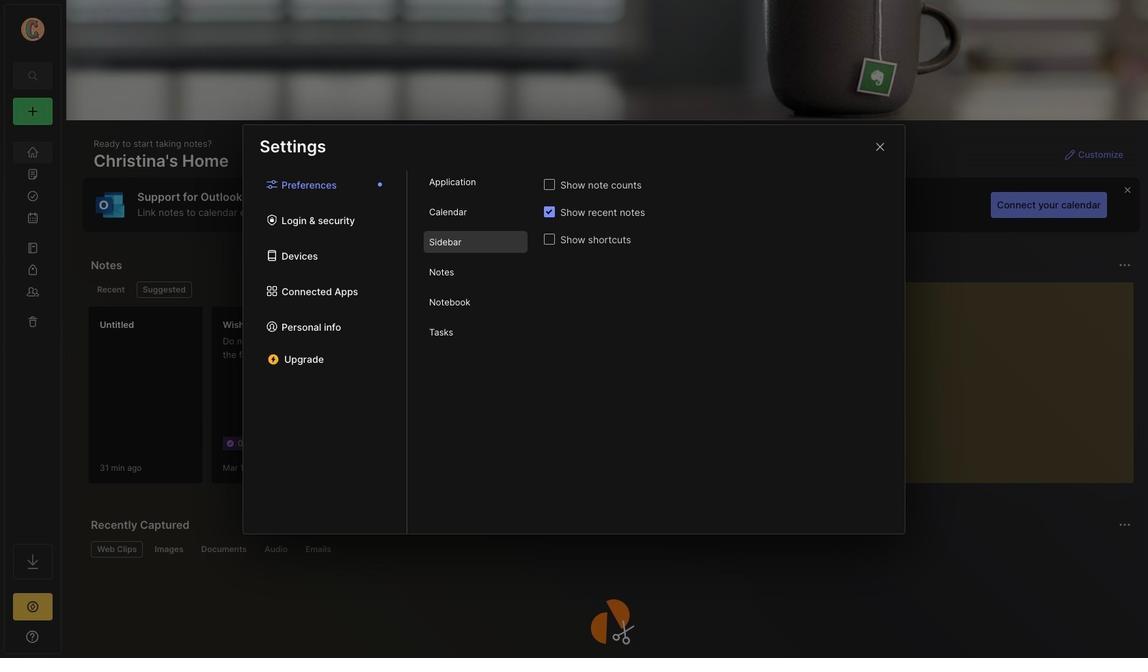 Task type: describe. For each thing, give the bounding box(es) containing it.
edit search image
[[25, 68, 41, 84]]

close image
[[872, 138, 889, 155]]

home image
[[26, 146, 40, 159]]

main element
[[0, 0, 66, 658]]

Start writing… text field
[[808, 282, 1133, 472]]



Task type: locate. For each thing, give the bounding box(es) containing it.
None checkbox
[[544, 206, 555, 217]]

upgrade image
[[25, 599, 41, 615]]

tree inside main element
[[5, 133, 61, 532]]

row group
[[88, 306, 1072, 492]]

tree
[[5, 133, 61, 532]]

tab list
[[243, 171, 407, 534], [407, 171, 544, 534], [91, 282, 775, 298], [91, 541, 1129, 558]]

None checkbox
[[544, 179, 555, 190], [544, 234, 555, 245], [544, 179, 555, 190], [544, 234, 555, 245]]

tab
[[424, 171, 528, 193], [424, 201, 528, 223], [424, 231, 528, 253], [424, 261, 528, 283], [91, 282, 131, 298], [137, 282, 192, 298], [424, 291, 528, 313], [424, 321, 528, 343], [91, 541, 143, 558], [149, 541, 190, 558], [195, 541, 253, 558], [258, 541, 294, 558], [299, 541, 338, 558]]



Task type: vqa. For each thing, say whether or not it's contained in the screenshot.
The Choose Default View Option For Evernote Links FIELD
no



